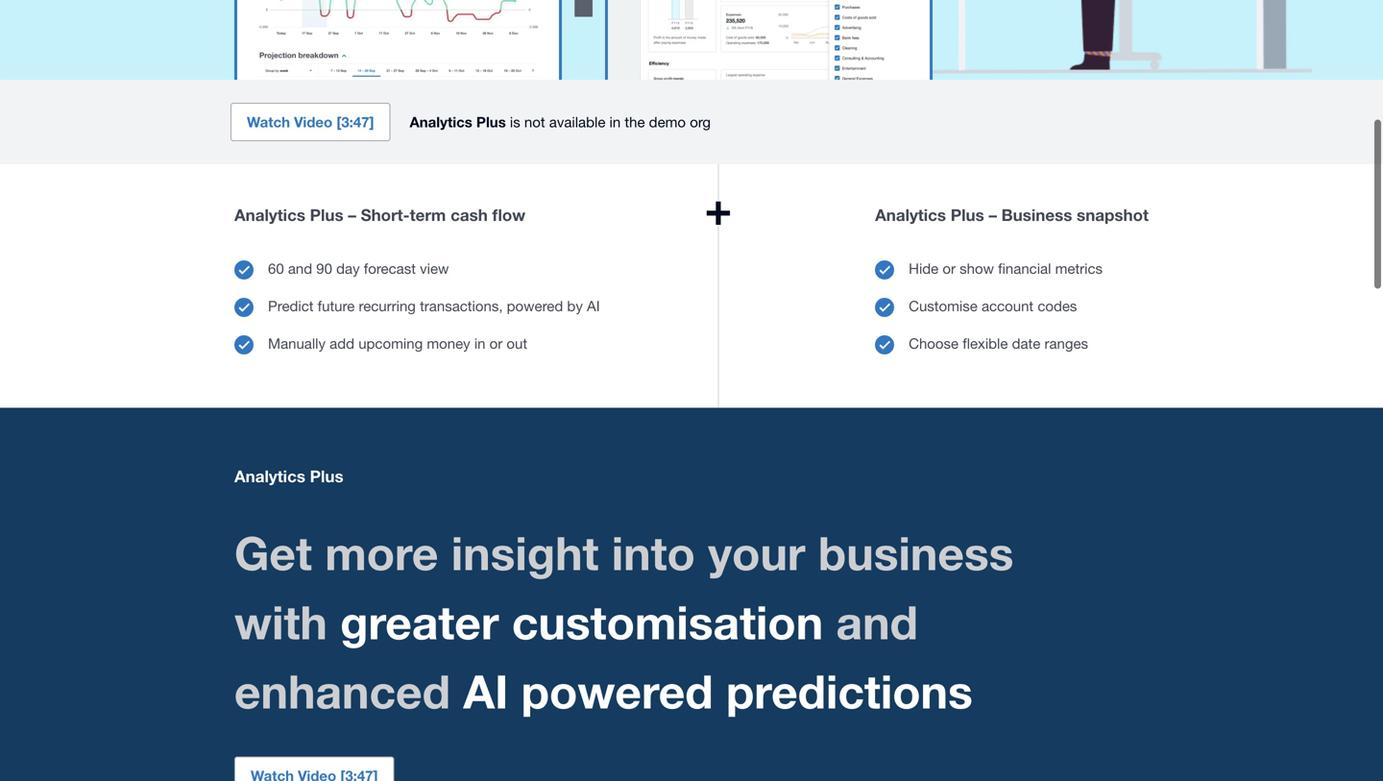 Task type: describe. For each thing, give the bounding box(es) containing it.
0 vertical spatial ai
[[587, 297, 600, 314]]

ranges
[[1045, 335, 1089, 351]]

term
[[410, 205, 446, 224]]

– for business
[[989, 205, 997, 224]]

analytics for get more insight into your business
[[234, 466, 306, 486]]

choose
[[909, 335, 959, 351]]

analytics plus
[[234, 466, 344, 486]]

date
[[1012, 335, 1041, 351]]

watch video [3:47] button
[[231, 103, 391, 141]]

customise
[[909, 297, 978, 314]]

plus for 60 and 90 day forecast view
[[310, 205, 344, 224]]

more
[[325, 525, 439, 580]]

flow
[[492, 205, 526, 224]]

plus for hide or show financial metrics
[[951, 205, 985, 224]]

video
[[294, 114, 333, 131]]

choose flexible date ranges
[[909, 335, 1089, 351]]

cash
[[451, 205, 488, 224]]

in inside analytics plus is not available in the demo org
[[610, 114, 621, 130]]

analytics plus is not available in the demo org
[[410, 114, 711, 131]]

watch video [3:47]
[[247, 114, 374, 131]]

1 vertical spatial in
[[474, 335, 486, 351]]

predict future recurring transactions, powered by ai
[[268, 297, 600, 314]]

customisation
[[512, 594, 824, 649]]

jon image
[[933, 0, 1313, 74]]

business
[[1002, 205, 1073, 224]]

cash flow image
[[234, 0, 562, 80]]

1 vertical spatial ai
[[463, 663, 509, 719]]

with
[[234, 594, 327, 649]]

0 horizontal spatial and
[[288, 260, 312, 277]]

ai powered predictions
[[463, 663, 973, 719]]

hide or show financial metrics
[[909, 260, 1103, 277]]

+
[[705, 180, 732, 235]]

future
[[318, 297, 355, 314]]

into
[[612, 525, 696, 580]]

show
[[960, 260, 994, 277]]

analytics left is
[[410, 114, 473, 131]]

financial
[[998, 260, 1052, 277]]

codes
[[1038, 297, 1078, 314]]

predict
[[268, 297, 314, 314]]

60 and 90 day forecast view
[[268, 260, 449, 277]]

enhanced
[[234, 663, 451, 719]]

upcoming
[[359, 335, 423, 351]]

demo
[[649, 114, 686, 130]]

flexible
[[963, 335, 1008, 351]]

your
[[708, 525, 806, 580]]

manually add upcoming money in or out
[[268, 335, 528, 351]]



Task type: locate. For each thing, give the bounding box(es) containing it.
analytics for 60 and 90 day forecast view
[[234, 205, 306, 224]]

or
[[943, 260, 956, 277], [490, 335, 503, 351]]

0 vertical spatial in
[[610, 114, 621, 130]]

and right 60
[[288, 260, 312, 277]]

customise account codes
[[909, 297, 1078, 314]]

[3:47]
[[337, 114, 374, 131]]

1 horizontal spatial or
[[943, 260, 956, 277]]

– left business
[[989, 205, 997, 224]]

metrics
[[1056, 260, 1103, 277]]

analytics up the get
[[234, 466, 306, 486]]

analytics for hide or show financial metrics
[[875, 205, 947, 224]]

2 – from the left
[[989, 205, 997, 224]]

ai
[[587, 297, 600, 314], [463, 663, 509, 719]]

1 vertical spatial and
[[836, 594, 918, 649]]

1 – from the left
[[348, 205, 356, 224]]

ai down greater at the bottom left
[[463, 663, 509, 719]]

the
[[625, 114, 645, 130]]

– for short-
[[348, 205, 356, 224]]

watch
[[247, 114, 290, 131]]

snapshot
[[1077, 205, 1149, 224]]

powered left by
[[507, 297, 563, 314]]

– left 'short-'
[[348, 205, 356, 224]]

analytics up 60
[[234, 205, 306, 224]]

get more insight into your business
[[234, 525, 1014, 580]]

insight
[[451, 525, 599, 580]]

powered
[[507, 297, 563, 314], [521, 663, 714, 719]]

analytics up hide
[[875, 205, 947, 224]]

0 horizontal spatial or
[[490, 335, 503, 351]]

not
[[525, 114, 545, 130]]

ai right by
[[587, 297, 600, 314]]

1 horizontal spatial –
[[989, 205, 997, 224]]

1 vertical spatial or
[[490, 335, 503, 351]]

forecast
[[364, 260, 416, 277]]

plus
[[477, 114, 506, 131], [310, 205, 344, 224], [951, 205, 985, 224], [310, 466, 344, 486]]

hide
[[909, 260, 939, 277]]

view
[[420, 260, 449, 277]]

0 vertical spatial and
[[288, 260, 312, 277]]

available
[[549, 114, 606, 130]]

business
[[819, 525, 1014, 580]]

plus up show
[[951, 205, 985, 224]]

transactions,
[[420, 297, 503, 314]]

powered down the greater customisation
[[521, 663, 714, 719]]

analytics plus – business snapshot
[[875, 205, 1149, 224]]

1 horizontal spatial ai
[[587, 297, 600, 314]]

is
[[510, 114, 521, 130]]

get
[[234, 525, 312, 580]]

0 horizontal spatial –
[[348, 205, 356, 224]]

predictions
[[726, 663, 973, 719]]

0 vertical spatial or
[[943, 260, 956, 277]]

plus left is
[[477, 114, 506, 131]]

1 horizontal spatial in
[[610, 114, 621, 130]]

1 vertical spatial powered
[[521, 663, 714, 719]]

short-
[[361, 205, 410, 224]]

60
[[268, 260, 284, 277]]

in left "the" on the left
[[610, 114, 621, 130]]

0 horizontal spatial ai
[[463, 663, 509, 719]]

by
[[567, 297, 583, 314]]

1 horizontal spatial and
[[836, 594, 918, 649]]

greater customisation
[[340, 594, 824, 649]]

and up predictions on the bottom of page
[[836, 594, 918, 649]]

business snapshot image
[[605, 0, 933, 80]]

manually
[[268, 335, 326, 351]]

money
[[427, 335, 470, 351]]

recurring
[[359, 297, 416, 314]]

add
[[330, 335, 355, 351]]

plus up 90
[[310, 205, 344, 224]]

in right money
[[474, 335, 486, 351]]

or left out
[[490, 335, 503, 351]]

–
[[348, 205, 356, 224], [989, 205, 997, 224]]

0 horizontal spatial in
[[474, 335, 486, 351]]

0 vertical spatial powered
[[507, 297, 563, 314]]

analytics plus – short-term cash flow
[[234, 205, 526, 224]]

plus up the get
[[310, 466, 344, 486]]

in
[[610, 114, 621, 130], [474, 335, 486, 351]]

day
[[336, 260, 360, 277]]

plus for get more insight into your business
[[310, 466, 344, 486]]

account
[[982, 297, 1034, 314]]

greater
[[340, 594, 499, 649]]

or right hide
[[943, 260, 956, 277]]

and
[[288, 260, 312, 277], [836, 594, 918, 649]]

out
[[507, 335, 528, 351]]

org
[[690, 114, 711, 130]]

90
[[316, 260, 332, 277]]

analytics
[[410, 114, 473, 131], [234, 205, 306, 224], [875, 205, 947, 224], [234, 466, 306, 486]]



Task type: vqa. For each thing, say whether or not it's contained in the screenshot.
or to the left
yes



